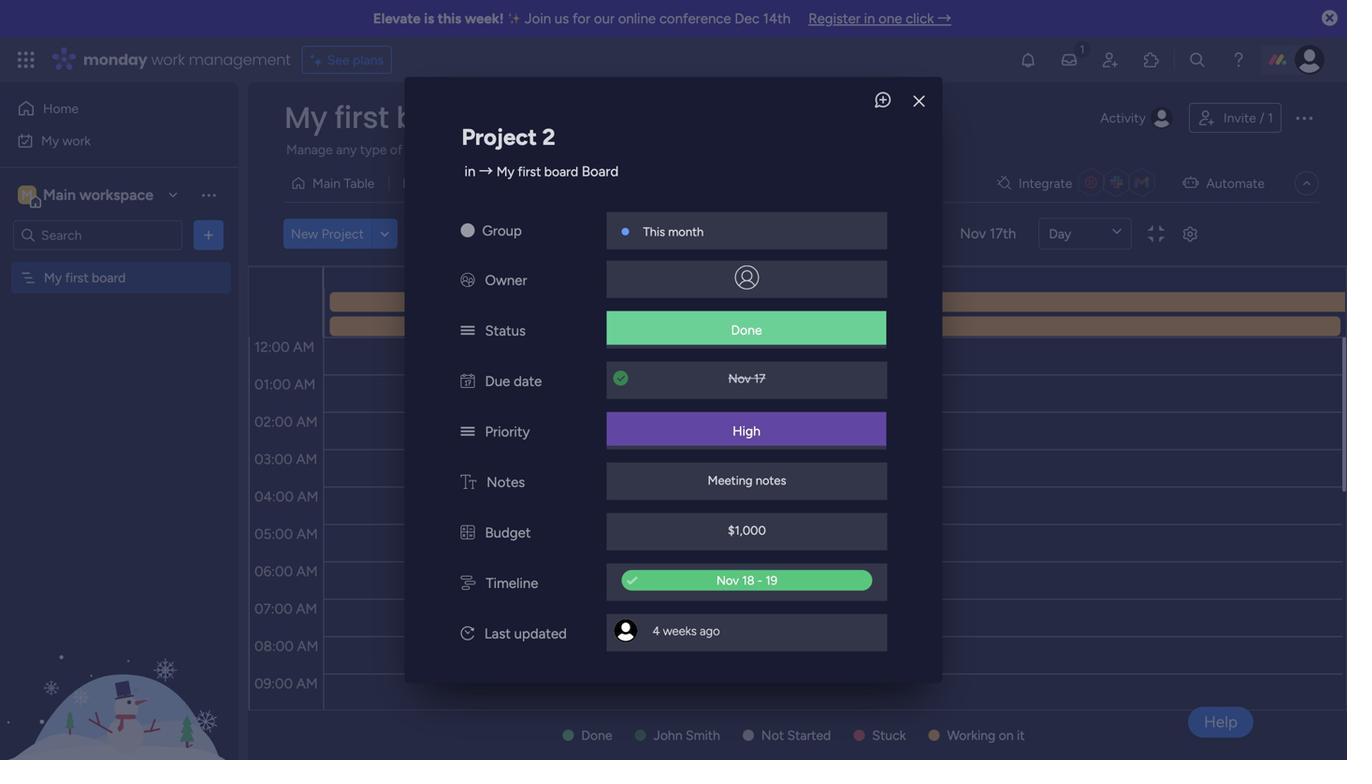 Task type: locate. For each thing, give the bounding box(es) containing it.
one
[[879, 10, 902, 27]]

main inside main table 'button'
[[313, 175, 341, 191]]

1 horizontal spatial first
[[335, 97, 389, 138]]

0 vertical spatial work
[[151, 49, 185, 70]]

this
[[643, 224, 665, 239]]

main inside workspace selection element
[[43, 186, 76, 204]]

v2 done deadline image
[[613, 370, 628, 388]]

in left one
[[864, 10, 875, 27]]

08:00
[[254, 639, 294, 655]]

timelines
[[567, 142, 620, 158]]

management
[[189, 49, 291, 70]]

02:00
[[254, 414, 293, 431]]

of right track
[[712, 142, 724, 158]]

work
[[151, 49, 185, 70], [62, 133, 91, 149]]

any
[[336, 142, 357, 158]]

project inside dialog
[[462, 123, 537, 150]]

done
[[731, 322, 762, 338], [581, 728, 612, 744]]

my down home
[[41, 133, 59, 149]]

am right 03:00
[[296, 451, 317, 468]]

0 vertical spatial →
[[938, 10, 952, 27]]

notes
[[756, 473, 786, 488]]

dapulse timeline column image
[[461, 575, 476, 592]]

am for 06:00 am
[[296, 564, 318, 581]]

board inside in → my first board board
[[544, 164, 578, 179]]

our
[[594, 10, 615, 27]]

my down owners,
[[497, 164, 515, 179]]

manage any type of project. assign owners, set timelines and keep track of where your project stands. button
[[284, 138, 912, 161]]

board down search in workspace field
[[92, 270, 126, 286]]

of
[[390, 142, 403, 158], [712, 142, 724, 158]]

1 horizontal spatial →
[[938, 10, 952, 27]]

am for 12:00 am
[[293, 339, 315, 356]]

project.
[[406, 142, 451, 158]]

am right 12:00
[[293, 339, 315, 356]]

0 horizontal spatial work
[[62, 133, 91, 149]]

budget
[[485, 525, 531, 542]]

4
[[653, 624, 660, 639]]

manage any type of project. assign owners, set timelines and keep track of where your project stands.
[[286, 142, 884, 158]]

v2 sun image
[[461, 222, 475, 239]]

activity button
[[1093, 103, 1182, 133]]

work for my
[[62, 133, 91, 149]]

automate
[[1206, 175, 1265, 191]]

my up manage
[[284, 97, 327, 138]]

first down search in workspace field
[[65, 270, 89, 286]]

my down search in workspace field
[[44, 270, 62, 286]]

chart button
[[522, 168, 583, 198]]

in
[[864, 10, 875, 27], [465, 163, 476, 180]]

am right the 07:00 in the bottom of the page
[[296, 601, 317, 618]]

1 horizontal spatial board
[[396, 97, 485, 138]]

→ inside project 2 dialog
[[479, 163, 493, 180]]

calendar button
[[583, 168, 663, 198]]

nov left the 17th
[[960, 225, 986, 242]]

2 vertical spatial first
[[65, 270, 89, 286]]

0 vertical spatial done
[[731, 322, 762, 338]]

option
[[0, 261, 239, 265]]

due date
[[485, 373, 542, 390]]

06:00
[[254, 564, 293, 581]]

month
[[668, 224, 704, 239]]

am for 01:00 am
[[294, 377, 316, 393]]

am right 08:00
[[297, 639, 318, 655]]

collapse board header image
[[1300, 176, 1315, 191]]

07:00
[[254, 601, 293, 618]]

my first board down search in workspace field
[[44, 270, 126, 286]]

nov left 17
[[729, 371, 751, 386]]

notifications image
[[1019, 51, 1038, 69]]

1 horizontal spatial of
[[712, 142, 724, 158]]

1 vertical spatial in
[[465, 163, 476, 180]]

14th
[[763, 10, 791, 27]]

weeks
[[663, 624, 697, 639]]

first down owners,
[[518, 164, 541, 179]]

timeline
[[486, 575, 538, 592]]

0 vertical spatial board
[[396, 97, 485, 138]]

0 horizontal spatial main
[[43, 186, 76, 204]]

am right the 06:00
[[296, 564, 318, 581]]

am right 02:00
[[296, 414, 318, 431]]

help button
[[1188, 707, 1254, 738]]

m
[[22, 187, 33, 203]]

1 vertical spatial work
[[62, 133, 91, 149]]

0 vertical spatial project
[[462, 123, 537, 150]]

work right monday
[[151, 49, 185, 70]]

done up nov 17
[[731, 322, 762, 338]]

workspace image
[[18, 185, 36, 205]]

0 vertical spatial in
[[864, 10, 875, 27]]

board up project.
[[396, 97, 485, 138]]

meeting
[[708, 473, 753, 488]]

home button
[[11, 94, 201, 124]]

my inside in → my first board board
[[497, 164, 515, 179]]

1 vertical spatial first
[[518, 164, 541, 179]]

lottie animation element
[[0, 572, 239, 761]]

→ down assign
[[479, 163, 493, 180]]

4 weeks ago
[[653, 624, 720, 639]]

my first board up type
[[284, 97, 485, 138]]

0 horizontal spatial my first board
[[44, 270, 126, 286]]

0 horizontal spatial nov
[[729, 371, 751, 386]]

2 vertical spatial board
[[92, 270, 126, 286]]

track
[[679, 142, 709, 158]]

0 horizontal spatial of
[[390, 142, 403, 158]]

1 horizontal spatial nov
[[960, 225, 986, 242]]

not
[[762, 728, 784, 744]]

am for 02:00 am
[[296, 414, 318, 431]]

board inside list box
[[92, 270, 126, 286]]

1 vertical spatial nov
[[729, 371, 751, 386]]

0 horizontal spatial project
[[322, 226, 364, 242]]

1 vertical spatial board
[[544, 164, 578, 179]]

set
[[545, 142, 564, 158]]

this month
[[643, 224, 704, 239]]

owner
[[485, 272, 527, 289]]

project 2 dialog
[[405, 77, 943, 684]]

0 horizontal spatial board
[[92, 270, 126, 286]]

0 horizontal spatial first
[[65, 270, 89, 286]]

1 horizontal spatial my first board
[[284, 97, 485, 138]]

am right 04:00
[[297, 489, 319, 506]]

main left table
[[313, 175, 341, 191]]

in → my first board board
[[465, 163, 619, 180]]

my work
[[41, 133, 91, 149]]

am for 03:00 am
[[296, 451, 317, 468]]

1 vertical spatial my first board
[[44, 270, 126, 286]]

john smith
[[654, 728, 720, 744]]

main for main workspace
[[43, 186, 76, 204]]

main for main table
[[313, 175, 341, 191]]

$1,000
[[728, 523, 766, 538]]

elevate is this week! ✨ join us for our online conference dec 14th
[[373, 10, 791, 27]]

nov 17th
[[960, 225, 1016, 242]]

My first board field
[[280, 97, 490, 138]]

status
[[485, 323, 526, 339]]

am right the 01:00
[[294, 377, 316, 393]]

08:00 am
[[254, 639, 318, 655]]

1 horizontal spatial main
[[313, 175, 341, 191]]

lottie animation image
[[0, 572, 239, 761]]

in down assign
[[465, 163, 476, 180]]

nov for nov 17
[[729, 371, 751, 386]]

project inside "button"
[[322, 226, 364, 242]]

2 horizontal spatial board
[[544, 164, 578, 179]]

12:00 am
[[254, 339, 315, 356]]

done left the john at the bottom
[[581, 728, 612, 744]]

12:00
[[254, 339, 290, 356]]

dapulse integrations image
[[997, 176, 1011, 190]]

monday work management
[[83, 49, 291, 70]]

board
[[396, 97, 485, 138], [544, 164, 578, 179], [92, 270, 126, 286]]

kanban button
[[389, 168, 460, 198]]

due
[[485, 373, 510, 390]]

john
[[654, 728, 683, 744]]

project up "gantt" button
[[462, 123, 537, 150]]

stuck
[[872, 728, 906, 744]]

04:00 am
[[254, 489, 319, 506]]

project right "new"
[[322, 226, 364, 242]]

2
[[542, 123, 555, 150]]

of right type
[[390, 142, 403, 158]]

last updated
[[485, 626, 567, 643]]

→ right click
[[938, 10, 952, 27]]

main right workspace image
[[43, 186, 76, 204]]

am for 09:00 am
[[296, 676, 318, 693]]

1 vertical spatial project
[[322, 226, 364, 242]]

0 horizontal spatial done
[[581, 728, 612, 744]]

project
[[462, 123, 537, 150], [322, 226, 364, 242]]

0 horizontal spatial →
[[479, 163, 493, 180]]

work down home
[[62, 133, 91, 149]]

my first board inside list box
[[44, 270, 126, 286]]

chart
[[536, 175, 569, 191]]

work inside button
[[62, 133, 91, 149]]

0 vertical spatial nov
[[960, 225, 986, 242]]

board down set
[[544, 164, 578, 179]]

gantt
[[474, 175, 508, 191]]

0 horizontal spatial in
[[465, 163, 476, 180]]

1 vertical spatial →
[[479, 163, 493, 180]]

am right 09:00
[[296, 676, 318, 693]]

first up type
[[335, 97, 389, 138]]

1 horizontal spatial work
[[151, 49, 185, 70]]

owners,
[[497, 142, 542, 158]]

2 horizontal spatial first
[[518, 164, 541, 179]]

1 horizontal spatial project
[[462, 123, 537, 150]]

1 horizontal spatial done
[[731, 322, 762, 338]]

plans
[[353, 52, 384, 68]]

conference
[[659, 10, 731, 27]]

am right 05:00
[[297, 526, 318, 543]]

v2 pulse updated log image
[[461, 626, 474, 643]]

stands.
[[842, 142, 884, 158]]

workspace selection element
[[18, 184, 156, 208]]

first inside in → my first board board
[[518, 164, 541, 179]]

nov inside project 2 dialog
[[729, 371, 751, 386]]



Task type: describe. For each thing, give the bounding box(es) containing it.
v2 multiple person column image
[[461, 272, 475, 289]]

search everything image
[[1188, 51, 1207, 69]]

workspace
[[79, 186, 153, 204]]

v2 status image
[[461, 424, 475, 440]]

not started
[[762, 728, 831, 744]]

am for 07:00 am
[[296, 601, 317, 618]]

✨
[[507, 10, 521, 27]]

1
[[1268, 110, 1273, 126]]

add
[[445, 226, 469, 242]]

ago
[[700, 624, 720, 639]]

my first board list box
[[0, 258, 239, 546]]

main table
[[313, 175, 375, 191]]

working
[[947, 728, 996, 744]]

07:00 am
[[254, 601, 317, 618]]

angle down image
[[380, 227, 389, 241]]

priority
[[485, 424, 530, 440]]

09:00
[[254, 676, 293, 693]]

01:00
[[254, 377, 291, 393]]

person
[[650, 226, 690, 242]]

03:00
[[254, 451, 293, 468]]

Search field
[[553, 221, 609, 247]]

group
[[482, 222, 522, 239]]

on
[[999, 728, 1014, 744]]

online
[[618, 10, 656, 27]]

1 of from the left
[[390, 142, 403, 158]]

done inside project 2 dialog
[[731, 322, 762, 338]]

Search in workspace field
[[39, 225, 156, 246]]

register in one click → link
[[809, 10, 952, 27]]

invite members image
[[1101, 51, 1120, 69]]

my first board link
[[497, 164, 578, 179]]

meeting notes
[[708, 473, 786, 488]]

v2 status image
[[461, 323, 475, 339]]

dapulse text column image
[[461, 474, 476, 491]]

inbox image
[[1060, 51, 1079, 69]]

see plans
[[327, 52, 384, 68]]

02:00 am
[[254, 414, 318, 431]]

invite / 1
[[1224, 110, 1273, 126]]

manage
[[286, 142, 333, 158]]

0 vertical spatial my first board
[[284, 97, 485, 138]]

new
[[291, 226, 318, 242]]

high
[[733, 423, 761, 439]]

where
[[728, 142, 764, 158]]

kanban
[[403, 175, 446, 191]]

dec
[[735, 10, 760, 27]]

is
[[424, 10, 434, 27]]

in inside project 2 dialog
[[465, 163, 476, 180]]

/
[[1260, 110, 1265, 126]]

project
[[796, 142, 839, 158]]

close image
[[914, 95, 925, 108]]

main table button
[[284, 168, 389, 198]]

2 of from the left
[[712, 142, 724, 158]]

nov 17
[[729, 371, 766, 386]]

notes
[[487, 474, 525, 491]]

invite
[[1224, 110, 1256, 126]]

06:00 am
[[254, 564, 318, 581]]

assign
[[454, 142, 493, 158]]

join
[[525, 10, 551, 27]]

work for monday
[[151, 49, 185, 70]]

updated
[[514, 626, 567, 643]]

type
[[360, 142, 387, 158]]

01:00 am
[[254, 377, 316, 393]]

1 vertical spatial done
[[581, 728, 612, 744]]

am for 04:00 am
[[297, 489, 319, 506]]

calendar
[[597, 175, 649, 191]]

smith
[[686, 728, 720, 744]]

monday
[[83, 49, 147, 70]]

my work button
[[11, 126, 201, 156]]

09:00 am
[[254, 676, 318, 693]]

gantt button
[[460, 168, 522, 198]]

it
[[1017, 728, 1025, 744]]

register
[[809, 10, 861, 27]]

apps image
[[1142, 51, 1161, 69]]

day
[[1049, 226, 1072, 242]]

show board description image
[[498, 109, 521, 127]]

am for 08:00 am
[[297, 639, 318, 655]]

date
[[514, 373, 542, 390]]

invite / 1 button
[[1189, 103, 1282, 133]]

help image
[[1229, 51, 1248, 69]]

my inside button
[[41, 133, 59, 149]]

17
[[754, 371, 766, 386]]

05:00 am
[[254, 526, 318, 543]]

person button
[[620, 219, 701, 249]]

autopilot image
[[1183, 171, 1199, 194]]

for
[[573, 10, 591, 27]]

table
[[344, 175, 375, 191]]

project 2
[[462, 123, 555, 150]]

am for 05:00 am
[[297, 526, 318, 543]]

1 image
[[1074, 38, 1091, 59]]

03:00 am
[[254, 451, 317, 468]]

activity
[[1101, 110, 1146, 126]]

last
[[485, 626, 511, 643]]

0 vertical spatial first
[[335, 97, 389, 138]]

register in one click →
[[809, 10, 952, 27]]

dapulse checkmark sign image
[[627, 571, 637, 593]]

widget
[[473, 226, 513, 242]]

first inside list box
[[65, 270, 89, 286]]

new project
[[291, 226, 364, 242]]

17th
[[990, 225, 1016, 242]]

main workspace
[[43, 186, 153, 204]]

see
[[327, 52, 350, 68]]

board
[[582, 163, 619, 180]]

john smith image
[[1295, 45, 1325, 75]]

nov for nov 17th
[[960, 225, 986, 242]]

1 horizontal spatial in
[[864, 10, 875, 27]]

add widget button
[[411, 219, 522, 249]]

dapulse date column image
[[461, 373, 475, 390]]

select product image
[[17, 51, 36, 69]]

my inside list box
[[44, 270, 62, 286]]

home
[[43, 101, 79, 116]]

dapulse numbers column image
[[461, 525, 475, 542]]



Task type: vqa. For each thing, say whether or not it's contained in the screenshot.
'RELEVANCE'
no



